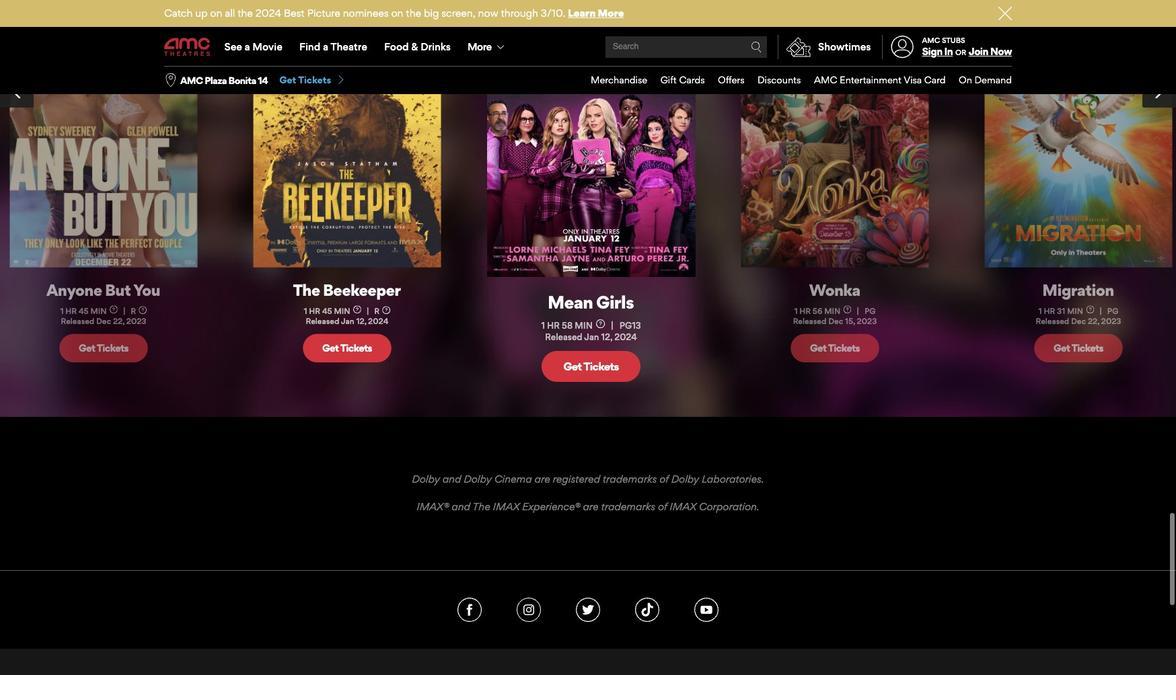 Task type: locate. For each thing, give the bounding box(es) containing it.
imax left corporation.
[[670, 501, 697, 514]]

get tickets link down 15,
[[791, 334, 880, 362]]

tickets for the beekeeper
[[341, 342, 372, 354]]

released inside pg released dec 15, 2023
[[794, 317, 827, 326]]

1 horizontal spatial 2023
[[857, 317, 878, 326]]

on demand link
[[946, 67, 1013, 94]]

imax down 'cinema'
[[493, 501, 520, 514]]

1 horizontal spatial r button
[[375, 306, 391, 316]]

a for movie
[[245, 40, 250, 53]]

1 up released jan 12, 2024
[[304, 306, 307, 316]]

amc twitter image
[[576, 598, 601, 622], [576, 598, 601, 622]]

tickets down pg released dec 22, 2023
[[1073, 342, 1105, 354]]

of
[[660, 474, 669, 486], [658, 501, 668, 514]]

get tickets link down pg13 released jan 12, 2024
[[542, 351, 641, 383]]

1 horizontal spatial 12,
[[602, 332, 613, 343]]

0 horizontal spatial more
[[468, 40, 492, 53]]

dolby left 'cinema'
[[464, 474, 492, 486]]

in
[[945, 45, 953, 58]]

r for beekeeper
[[375, 306, 380, 316]]

1 horizontal spatial 22,
[[1089, 317, 1100, 326]]

1 r button from the left
[[131, 306, 147, 316]]

get tickets link down pg released dec 22, 2023
[[1035, 334, 1124, 362]]

min for the beekeeper
[[334, 306, 351, 316]]

and
[[443, 474, 461, 486], [452, 501, 471, 514]]

jan inside pg13 released jan 12, 2024
[[585, 332, 599, 343]]

0 horizontal spatial more information about image
[[110, 306, 118, 314]]

more information about image down mean girls link
[[596, 320, 605, 328]]

0 vertical spatial of
[[660, 474, 669, 486]]

12, down the beekeeper
[[357, 317, 367, 326]]

amc plaza bonita 14
[[180, 74, 268, 86]]

22, down migration link
[[1089, 317, 1100, 326]]

amc for sign
[[923, 36, 941, 45]]

pg down migration link
[[1108, 306, 1120, 316]]

1 hr 45 min for anyone
[[60, 306, 107, 316]]

gift cards link
[[648, 67, 705, 94]]

2 horizontal spatial more information about image
[[1087, 306, 1095, 314]]

r button for beekeeper
[[375, 306, 391, 316]]

food
[[384, 40, 409, 53]]

2023 down migration link
[[1102, 317, 1122, 326]]

3 2023 from the left
[[1102, 317, 1122, 326]]

trademarks
[[603, 474, 657, 486], [602, 501, 656, 514]]

r down the beekeeper
[[375, 306, 380, 316]]

get tickets for anyone but you
[[79, 342, 128, 354]]

0 horizontal spatial 1 hr 45 min
[[60, 306, 107, 316]]

on right nominees
[[392, 7, 404, 20]]

pg inside pg released dec 22, 2023
[[1108, 306, 1120, 316]]

anyone but you link
[[23, 280, 183, 300]]

showtimes
[[819, 40, 872, 53]]

more information about image inside '1 hr 31 min' button
[[1087, 306, 1095, 314]]

amc inside amc stubs sign in or join now
[[923, 36, 941, 45]]

but
[[105, 280, 131, 300]]

0 horizontal spatial 2023
[[126, 317, 146, 326]]

learn more link
[[568, 7, 624, 20]]

get down released jan 12, 2024
[[323, 342, 339, 354]]

2023 inside pg released dec 22, 2023
[[1102, 317, 1122, 326]]

the beekeeper
[[293, 280, 401, 300]]

0 horizontal spatial r button
[[131, 306, 147, 316]]

2023 inside pg released dec 15, 2023
[[857, 317, 878, 326]]

on
[[210, 7, 222, 20], [392, 7, 404, 20]]

1 horizontal spatial pg
[[1108, 306, 1120, 316]]

pg released dec 22, 2023
[[1037, 306, 1122, 326]]

jan down the beekeeper
[[341, 317, 355, 326]]

0 horizontal spatial r
[[131, 306, 136, 316]]

1 vertical spatial and
[[452, 501, 471, 514]]

2 r from the left
[[375, 306, 380, 316]]

imax®
[[417, 501, 449, 514]]

the left big
[[406, 7, 421, 20]]

r button down the you
[[131, 306, 147, 316]]

1 horizontal spatial dolby
[[464, 474, 492, 486]]

0 vertical spatial 12,
[[357, 317, 367, 326]]

amc left plaza
[[180, 74, 203, 86]]

2 22, from the left
[[1089, 317, 1100, 326]]

1 a from the left
[[245, 40, 250, 53]]

more information about image
[[354, 306, 362, 314], [844, 306, 852, 314], [139, 306, 147, 314], [383, 306, 391, 314]]

0 horizontal spatial 45
[[79, 306, 88, 316]]

sign in button
[[923, 45, 953, 58]]

1 horizontal spatial 45
[[323, 306, 332, 316]]

2024 left best on the top of page
[[256, 7, 281, 20]]

and right "imax®" in the left bottom of the page
[[452, 501, 471, 514]]

amc inside button
[[180, 74, 203, 86]]

gift
[[661, 74, 677, 86]]

more information about image down the beekeeper
[[383, 306, 391, 314]]

movie poster for migration image
[[986, 0, 1174, 267]]

on demand
[[959, 74, 1013, 86]]

14
[[258, 74, 268, 86]]

amc up sign
[[923, 36, 941, 45]]

tickets down 15,
[[829, 342, 861, 354]]

amc down showtimes link
[[815, 74, 838, 86]]

more information about image inside 1 hr 58 min button
[[596, 320, 605, 328]]

12,
[[357, 317, 367, 326], [602, 332, 613, 343]]

tickets for mean girls
[[584, 360, 619, 374]]

1 r from the left
[[131, 306, 136, 316]]

more button
[[459, 28, 516, 66]]

get tickets link
[[280, 74, 346, 87], [59, 334, 148, 362], [303, 334, 392, 362], [791, 334, 880, 362], [1035, 334, 1124, 362], [542, 351, 641, 383]]

cookie consent banner dialog
[[0, 640, 1177, 676]]

0 vertical spatial menu
[[164, 28, 1013, 66]]

released inside pg released dec 22, 2023
[[1037, 317, 1070, 326]]

imax
[[493, 501, 520, 514], [670, 501, 697, 514]]

released down "1 hr 58 min"
[[546, 332, 583, 343]]

the right "imax®" in the left bottom of the page
[[473, 501, 491, 514]]

the up released jan 12, 2024
[[293, 280, 320, 300]]

pg for migration
[[1108, 306, 1120, 316]]

trademarks down dolby and dolby cinema are registered trademarks of dolby laboratories. on the bottom of the page
[[602, 501, 656, 514]]

dec inside pg released dec 22, 2023
[[1072, 317, 1087, 326]]

menu down learn
[[164, 28, 1013, 66]]

hr for wonka
[[800, 306, 811, 316]]

card
[[925, 74, 946, 86]]

trademarks up imax® and the imax experience® are trademarks of imax corporation.
[[603, 474, 657, 486]]

a
[[245, 40, 250, 53], [323, 40, 329, 53]]

1 horizontal spatial dec
[[829, 317, 844, 326]]

1 horizontal spatial more information about image
[[596, 320, 605, 328]]

0 horizontal spatial 2024
[[256, 7, 281, 20]]

1 left 31
[[1040, 306, 1043, 316]]

2023 right 15,
[[857, 317, 878, 326]]

1 hr 45 min button
[[60, 306, 118, 317], [304, 306, 362, 317]]

through
[[501, 7, 539, 20]]

1 horizontal spatial on
[[392, 7, 404, 20]]

more information about image up 15,
[[844, 306, 852, 314]]

food & drinks
[[384, 40, 451, 53]]

more information about image
[[110, 306, 118, 314], [1087, 306, 1095, 314], [596, 320, 605, 328]]

0 vertical spatial the
[[293, 280, 320, 300]]

2 r button from the left
[[375, 306, 391, 316]]

1 for the beekeeper
[[304, 306, 307, 316]]

tickets down released dec 22, 2023
[[97, 342, 128, 354]]

min right 58
[[575, 320, 593, 331]]

1 left 58
[[542, 320, 545, 331]]

2 horizontal spatial amc
[[923, 36, 941, 45]]

1 horizontal spatial a
[[323, 40, 329, 53]]

get tickets down pg13 released jan 12, 2024
[[564, 360, 619, 374]]

3/10.
[[541, 7, 566, 20]]

1 left the 56
[[795, 306, 798, 316]]

1 45 from the left
[[79, 306, 88, 316]]

get tickets down 15,
[[811, 342, 861, 354]]

tickets
[[298, 74, 331, 86], [97, 342, 128, 354], [341, 342, 372, 354], [829, 342, 861, 354], [1073, 342, 1105, 354], [584, 360, 619, 374]]

jan down "1 hr 58 min"
[[585, 332, 599, 343]]

22,
[[113, 317, 124, 326], [1089, 317, 1100, 326]]

dolby left 'laboratories.'
[[672, 474, 700, 486]]

merchandise
[[591, 74, 648, 86]]

min up released dec 22, 2023
[[90, 306, 107, 316]]

0 vertical spatial and
[[443, 474, 461, 486]]

and up "imax®" in the left bottom of the page
[[443, 474, 461, 486]]

0 horizontal spatial 22,
[[113, 317, 124, 326]]

search the AMC website text field
[[611, 42, 751, 52]]

0 horizontal spatial on
[[210, 7, 222, 20]]

1 vertical spatial menu
[[578, 67, 1013, 94]]

more information about image down migration link
[[1087, 306, 1095, 314]]

a for theatre
[[323, 40, 329, 53]]

0 vertical spatial jan
[[341, 317, 355, 326]]

dec inside pg released dec 15, 2023
[[829, 317, 844, 326]]

stubs
[[943, 36, 966, 45]]

3 dec from the left
[[1072, 317, 1087, 326]]

1 imax from the left
[[493, 501, 520, 514]]

2024
[[256, 7, 281, 20], [368, 317, 389, 326], [615, 332, 637, 343]]

find a theatre
[[300, 40, 367, 53]]

hr left 58
[[548, 320, 560, 331]]

min right 31
[[1068, 306, 1084, 316]]

join
[[969, 45, 989, 58]]

released inside pg13 released jan 12, 2024
[[546, 332, 583, 343]]

45 for anyone
[[79, 306, 88, 316]]

hr inside 1 hr 56 min 'button'
[[800, 306, 811, 316]]

drinks
[[421, 40, 451, 53]]

migration
[[1043, 280, 1115, 300]]

get tickets link for anyone but you
[[59, 334, 148, 362]]

hr left 31
[[1045, 306, 1056, 316]]

get tickets down released jan 12, 2024
[[323, 342, 372, 354]]

0 horizontal spatial dec
[[96, 317, 111, 326]]

a right find
[[323, 40, 329, 53]]

tickets down pg13 released jan 12, 2024
[[584, 360, 619, 374]]

get tickets link for migration
[[1035, 334, 1124, 362]]

1 horizontal spatial imax
[[670, 501, 697, 514]]

get down pg13 released jan 12, 2024
[[564, 360, 582, 374]]

min inside 1 hr 58 min button
[[575, 320, 593, 331]]

0 horizontal spatial 12,
[[357, 317, 367, 326]]

&
[[412, 40, 418, 53]]

more right learn
[[598, 7, 624, 20]]

0 horizontal spatial 1 hr 45 min button
[[60, 306, 118, 317]]

r button down the beekeeper
[[375, 306, 391, 316]]

2 horizontal spatial dolby
[[672, 474, 700, 486]]

r down the you
[[131, 306, 136, 316]]

1 horizontal spatial jan
[[585, 332, 599, 343]]

1 horizontal spatial the
[[473, 501, 491, 514]]

1 vertical spatial jan
[[585, 332, 599, 343]]

get for anyone but you
[[79, 342, 95, 354]]

catch up on all the 2024 best picture nominees on the big screen, now through 3/10. learn more
[[164, 7, 624, 20]]

1 horizontal spatial 1 hr 45 min button
[[304, 306, 362, 317]]

0 horizontal spatial are
[[535, 474, 551, 486]]

2 horizontal spatial 2023
[[1102, 317, 1122, 326]]

pg down wonka link
[[865, 306, 876, 316]]

the right all on the top left of page
[[238, 7, 253, 20]]

hr for the beekeeper
[[309, 306, 321, 316]]

2 45 from the left
[[323, 306, 332, 316]]

more information about image up released jan 12, 2024
[[354, 306, 362, 314]]

0 horizontal spatial a
[[245, 40, 250, 53]]

1 hr 45 min up released jan 12, 2024
[[304, 306, 351, 316]]

amc entertainment visa card
[[815, 74, 946, 86]]

amc youtube image
[[695, 598, 719, 622], [695, 598, 719, 622]]

a right see
[[245, 40, 250, 53]]

hr up released jan 12, 2024
[[309, 306, 321, 316]]

1 down anyone
[[60, 306, 63, 316]]

1 vertical spatial are
[[583, 501, 599, 514]]

2 1 hr 45 min button from the left
[[304, 306, 362, 317]]

1 vertical spatial 12,
[[602, 332, 613, 343]]

get tickets for mean girls
[[564, 360, 619, 374]]

min for wonka
[[825, 306, 841, 316]]

1 hr 45 min for the
[[304, 306, 351, 316]]

min for migration
[[1068, 306, 1084, 316]]

get
[[280, 74, 296, 86], [79, 342, 95, 354], [323, 342, 339, 354], [811, 342, 827, 354], [1055, 342, 1071, 354], [564, 360, 582, 374]]

footer
[[0, 571, 1177, 676]]

1 hr 45 min
[[60, 306, 107, 316], [304, 306, 351, 316]]

the
[[238, 7, 253, 20], [406, 7, 421, 20]]

amc tiktok image
[[636, 598, 660, 622]]

find a theatre link
[[291, 28, 376, 66]]

22, down but
[[113, 317, 124, 326]]

hr inside '1 hr 31 min' button
[[1045, 306, 1056, 316]]

2024 down the beekeeper
[[368, 317, 389, 326]]

1 horizontal spatial 1 hr 45 min
[[304, 306, 351, 316]]

released
[[61, 317, 94, 326], [306, 317, 340, 326], [794, 317, 827, 326], [1037, 317, 1070, 326], [546, 332, 583, 343]]

menu down showtimes image
[[578, 67, 1013, 94]]

0 vertical spatial trademarks
[[603, 474, 657, 486]]

2 1 hr 45 min from the left
[[304, 306, 351, 316]]

trademarks for registered
[[603, 474, 657, 486]]

1 1 hr 45 min button from the left
[[60, 306, 118, 317]]

0 horizontal spatial jan
[[341, 317, 355, 326]]

movie poster for mean girls image
[[487, 0, 696, 277]]

nominees
[[343, 7, 389, 20]]

tickets for migration
[[1073, 342, 1105, 354]]

released down the 1 hr 56 min
[[794, 317, 827, 326]]

1 horizontal spatial more
[[598, 7, 624, 20]]

menu
[[164, 28, 1013, 66], [578, 67, 1013, 94]]

released down 1 hr 31 min
[[1037, 317, 1070, 326]]

best
[[284, 7, 305, 20]]

2 dolby from the left
[[464, 474, 492, 486]]

are up experience®
[[535, 474, 551, 486]]

dec for wonka
[[829, 317, 844, 326]]

pg inside pg released dec 15, 2023
[[865, 306, 876, 316]]

0 horizontal spatial amc
[[180, 74, 203, 86]]

2024 inside pg13 released jan 12, 2024
[[615, 332, 637, 343]]

1 dolby from the left
[[412, 474, 440, 486]]

movie poster for wonka image
[[742, 0, 929, 267]]

submit search icon image
[[751, 42, 762, 53]]

min inside 1 hr 56 min 'button'
[[825, 306, 841, 316]]

more information about image down the you
[[139, 306, 147, 314]]

on left all on the top left of page
[[210, 7, 222, 20]]

1 vertical spatial more
[[468, 40, 492, 53]]

0 horizontal spatial dolby
[[412, 474, 440, 486]]

1 pg from the left
[[865, 306, 876, 316]]

1 horizontal spatial r
[[375, 306, 380, 316]]

r button for but
[[131, 306, 147, 316]]

cards
[[680, 74, 705, 86]]

0 horizontal spatial the
[[238, 7, 253, 20]]

2 vertical spatial 2024
[[615, 332, 637, 343]]

1 inside 'button'
[[795, 306, 798, 316]]

1 horizontal spatial are
[[583, 501, 599, 514]]

get tickets link down released dec 22, 2023
[[59, 334, 148, 362]]

get tickets link down released jan 12, 2024
[[303, 334, 392, 362]]

1 vertical spatial of
[[658, 501, 668, 514]]

1 hr 45 min button for anyone
[[60, 306, 118, 317]]

56
[[813, 306, 823, 316]]

more information about image up released dec 22, 2023
[[110, 306, 118, 314]]

1
[[60, 306, 63, 316], [304, 306, 307, 316], [795, 306, 798, 316], [1040, 306, 1043, 316], [542, 320, 545, 331]]

2023 down the you
[[126, 317, 146, 326]]

get down pg released dec 15, 2023
[[811, 342, 827, 354]]

all
[[225, 7, 235, 20]]

1 vertical spatial trademarks
[[602, 501, 656, 514]]

2 a from the left
[[323, 40, 329, 53]]

45 up released jan 12, 2024
[[323, 306, 332, 316]]

offers link
[[705, 67, 745, 94]]

released down the beekeeper link
[[306, 317, 340, 326]]

2 horizontal spatial dec
[[1072, 317, 1087, 326]]

1 hr 45 min button for the
[[304, 306, 362, 317]]

hr
[[65, 306, 77, 316], [309, 306, 321, 316], [800, 306, 811, 316], [1045, 306, 1056, 316], [548, 320, 560, 331]]

more
[[598, 7, 624, 20], [468, 40, 492, 53]]

min inside '1 hr 31 min' button
[[1068, 306, 1084, 316]]

2 horizontal spatial 2024
[[615, 332, 637, 343]]

amc
[[923, 36, 941, 45], [815, 74, 838, 86], [180, 74, 203, 86]]

min right the 56
[[825, 306, 841, 316]]

45 up released dec 22, 2023
[[79, 306, 88, 316]]

min up released jan 12, 2024
[[334, 306, 351, 316]]

58
[[562, 320, 573, 331]]

1 hr 45 min button down the beekeeper link
[[304, 306, 362, 317]]

hr left the 56
[[800, 306, 811, 316]]

more information about image inside 1 hr 45 min button
[[110, 306, 118, 314]]

movie poster for the beekeeper image
[[254, 0, 441, 267]]

get down pg released dec 22, 2023
[[1055, 342, 1071, 354]]

1 hr 45 min button down anyone but you
[[60, 306, 118, 317]]

2 dec from the left
[[829, 317, 844, 326]]

get tickets down released dec 22, 2023
[[79, 342, 128, 354]]

more down "now"
[[468, 40, 492, 53]]

1 horizontal spatial amc
[[815, 74, 838, 86]]

get for the beekeeper
[[323, 342, 339, 354]]

1 horizontal spatial 2024
[[368, 317, 389, 326]]

1 vertical spatial 2024
[[368, 317, 389, 326]]

get down released dec 22, 2023
[[79, 342, 95, 354]]

amc for bonita
[[180, 74, 203, 86]]

of for dolby
[[660, 474, 669, 486]]

cinema
[[495, 474, 532, 486]]

1 dec from the left
[[96, 317, 111, 326]]

1 horizontal spatial the
[[406, 7, 421, 20]]

hr down anyone
[[65, 306, 77, 316]]

get tickets link for wonka
[[791, 334, 880, 362]]

0 vertical spatial more
[[598, 7, 624, 20]]

3 dolby from the left
[[672, 474, 700, 486]]

1 on from the left
[[210, 7, 222, 20]]

amc logo image
[[164, 38, 211, 56], [164, 38, 211, 56]]

2 2023 from the left
[[857, 317, 878, 326]]

dec down 1 hr 31 min
[[1072, 317, 1087, 326]]

amc for visa
[[815, 74, 838, 86]]

0 horizontal spatial imax
[[493, 501, 520, 514]]

hr inside 1 hr 58 min button
[[548, 320, 560, 331]]

r button
[[131, 306, 147, 316], [375, 306, 391, 316]]

2023 for wonka
[[857, 317, 878, 326]]

offers
[[718, 74, 745, 86]]

released for wonka
[[794, 317, 827, 326]]

amc stubs sign in or join now
[[923, 36, 1013, 58]]

are down dolby and dolby cinema are registered trademarks of dolby laboratories. on the bottom of the page
[[583, 501, 599, 514]]

1 1 hr 45 min from the left
[[60, 306, 107, 316]]

pg
[[865, 306, 876, 316], [1108, 306, 1120, 316]]

dolby up "imax®" in the left bottom of the page
[[412, 474, 440, 486]]

get tickets
[[280, 74, 331, 86], [79, 342, 128, 354], [323, 342, 372, 354], [811, 342, 861, 354], [1055, 342, 1105, 354], [564, 360, 619, 374]]

released down anyone
[[61, 317, 94, 326]]

0 horizontal spatial pg
[[865, 306, 876, 316]]

dec left 15,
[[829, 317, 844, 326]]

tickets down released jan 12, 2024
[[341, 342, 372, 354]]

dec down anyone but you link
[[96, 317, 111, 326]]

2 pg from the left
[[1108, 306, 1120, 316]]



Task type: vqa. For each thing, say whether or not it's contained in the screenshot.


Task type: describe. For each thing, give the bounding box(es) containing it.
amc entertainment visa card link
[[801, 67, 946, 94]]

pg13
[[620, 320, 641, 331]]

find
[[300, 40, 321, 53]]

mean
[[548, 291, 593, 313]]

theatre
[[331, 40, 367, 53]]

2 on from the left
[[392, 7, 404, 20]]

1 for migration
[[1040, 306, 1043, 316]]

2 the from the left
[[406, 7, 421, 20]]

get tickets link for mean girls
[[542, 351, 641, 383]]

0 horizontal spatial the
[[293, 280, 320, 300]]

and for the
[[452, 501, 471, 514]]

user profile image
[[884, 36, 922, 58]]

gift cards
[[661, 74, 705, 86]]

tickets for wonka
[[829, 342, 861, 354]]

1 for mean girls
[[542, 320, 545, 331]]

visa
[[904, 74, 923, 86]]

discounts
[[758, 74, 801, 86]]

sign
[[923, 45, 943, 58]]

showtimes link
[[778, 35, 872, 59]]

min for anyone but you
[[90, 306, 107, 316]]

1 hr 58 min button
[[542, 320, 605, 332]]

get tickets for the beekeeper
[[323, 342, 372, 354]]

see
[[225, 40, 242, 53]]

tickets down find
[[298, 74, 331, 86]]

imax® and the imax experience® are trademarks of imax corporation.
[[417, 501, 760, 514]]

hr for anyone but you
[[65, 306, 77, 316]]

get tickets down find
[[280, 74, 331, 86]]

anyone
[[46, 280, 102, 300]]

merchandise link
[[578, 67, 648, 94]]

1 hr 58 min
[[542, 320, 593, 331]]

discounts link
[[745, 67, 801, 94]]

beekeeper
[[323, 280, 401, 300]]

of for imax
[[658, 501, 668, 514]]

12, inside pg13 released jan 12, 2024
[[602, 332, 613, 343]]

get tickets link down find
[[280, 74, 346, 87]]

min for mean girls
[[575, 320, 593, 331]]

1 hr 56 min button
[[795, 306, 852, 317]]

more information about image for mean girls
[[596, 320, 605, 328]]

showtimes image
[[779, 35, 819, 59]]

hr for migration
[[1045, 306, 1056, 316]]

22, inside pg released dec 22, 2023
[[1089, 317, 1100, 326]]

get for wonka
[[811, 342, 827, 354]]

mean girls
[[548, 291, 634, 313]]

45 for the
[[323, 306, 332, 316]]

demand
[[975, 74, 1013, 86]]

amc instagram image
[[517, 598, 541, 622]]

1 for wonka
[[795, 306, 798, 316]]

pg13 released jan 12, 2024
[[546, 320, 641, 343]]

experience®
[[522, 501, 581, 514]]

wonka
[[810, 280, 861, 300]]

join now button
[[969, 45, 1013, 58]]

see a movie
[[225, 40, 283, 53]]

get tickets link for the beekeeper
[[303, 334, 392, 362]]

1 for anyone but you
[[60, 306, 63, 316]]

amc tiktok image
[[636, 598, 660, 622]]

more information about image for anyone but you
[[110, 306, 118, 314]]

get for migration
[[1055, 342, 1071, 354]]

dec for migration
[[1072, 317, 1087, 326]]

you
[[133, 280, 160, 300]]

menu containing merchandise
[[578, 67, 1013, 94]]

hr for mean girls
[[548, 320, 560, 331]]

the beekeeper link
[[267, 280, 427, 300]]

released jan 12, 2024
[[306, 317, 389, 326]]

menu containing more
[[164, 28, 1013, 66]]

dolby and dolby cinema are registered trademarks of dolby laboratories.
[[412, 474, 765, 486]]

more information about image for migration
[[1087, 306, 1095, 314]]

get right 14
[[280, 74, 296, 86]]

sign in or join amc stubs element
[[882, 28, 1013, 66]]

now
[[991, 45, 1013, 58]]

1 hr 56 min
[[795, 306, 841, 316]]

get for mean girls
[[564, 360, 582, 374]]

girls
[[597, 291, 634, 313]]

1 hr 31 min button
[[1040, 306, 1095, 317]]

pg released dec 15, 2023
[[794, 306, 878, 326]]

get tickets for wonka
[[811, 342, 861, 354]]

released for mean girls
[[546, 332, 583, 343]]

1 hr 31 min
[[1040, 306, 1084, 316]]

0 vertical spatial 2024
[[256, 7, 281, 20]]

bonita
[[229, 74, 256, 86]]

on
[[959, 74, 973, 86]]

catch
[[164, 7, 193, 20]]

more information about image inside 1 hr 45 min button
[[354, 306, 362, 314]]

up
[[195, 7, 208, 20]]

anyone but you
[[46, 280, 160, 300]]

laboratories.
[[702, 474, 765, 486]]

more information about image inside 1 hr 56 min 'button'
[[844, 306, 852, 314]]

1 22, from the left
[[113, 317, 124, 326]]

amc instagram image
[[517, 598, 541, 622]]

more inside button
[[468, 40, 492, 53]]

1 the from the left
[[238, 7, 253, 20]]

screen,
[[442, 7, 476, 20]]

or
[[956, 48, 967, 57]]

food & drinks link
[[376, 28, 459, 66]]

amc plaza bonita 14 button
[[180, 74, 268, 87]]

and for dolby
[[443, 474, 461, 486]]

trademarks for are
[[602, 501, 656, 514]]

registered
[[553, 474, 600, 486]]

r for but
[[131, 306, 136, 316]]

learn
[[568, 7, 596, 20]]

tickets for anyone but you
[[97, 342, 128, 354]]

0 vertical spatial are
[[535, 474, 551, 486]]

pg for wonka
[[865, 306, 876, 316]]

plaza
[[205, 74, 227, 86]]

migration link
[[999, 280, 1159, 300]]

amc facebook image
[[458, 598, 482, 622]]

now
[[478, 7, 499, 20]]

picture
[[307, 7, 341, 20]]

2023 for migration
[[1102, 317, 1122, 326]]

get tickets for migration
[[1055, 342, 1105, 354]]

movie
[[253, 40, 283, 53]]

1 2023 from the left
[[126, 317, 146, 326]]

31
[[1058, 306, 1066, 316]]

15,
[[846, 317, 856, 326]]

movie poster for anyone but you image
[[10, 0, 197, 267]]

big
[[424, 7, 439, 20]]

2 imax from the left
[[670, 501, 697, 514]]

amc facebook image
[[458, 598, 482, 622]]

see a movie link
[[216, 28, 291, 66]]

1 vertical spatial the
[[473, 501, 491, 514]]

corporation.
[[699, 501, 760, 514]]

mean girls link
[[502, 291, 680, 313]]

released for migration
[[1037, 317, 1070, 326]]

entertainment
[[840, 74, 902, 86]]

wonka link
[[755, 280, 915, 300]]

released dec 22, 2023
[[61, 317, 146, 326]]



